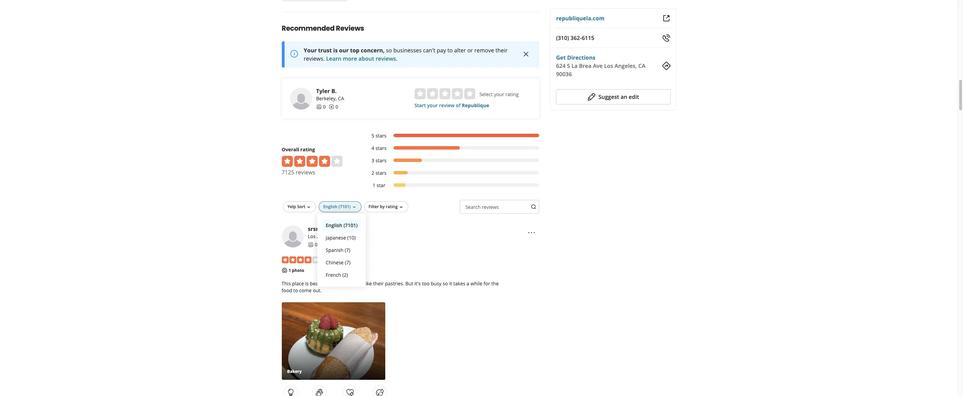 Task type: locate. For each thing, give the bounding box(es) containing it.
busy
[[431, 281, 442, 287]]

0 vertical spatial (7101)
[[339, 204, 351, 210]]

0 horizontal spatial their
[[373, 281, 384, 287]]

1 horizontal spatial their
[[496, 46, 508, 54]]

republiquela.com link
[[556, 14, 605, 22]]

reviews. down your
[[304, 55, 325, 62]]

1 horizontal spatial so
[[443, 281, 448, 287]]

republiquela.com
[[556, 14, 605, 22]]

1 horizontal spatial to
[[448, 46, 453, 54]]

2 horizontal spatial 0
[[336, 103, 338, 110]]

1 photo link
[[289, 268, 304, 274]]

0 vertical spatial so
[[386, 46, 392, 54]]

16 chevron down v2 image inside filter by rating dropdown button
[[399, 204, 404, 210]]

to
[[448, 46, 453, 54], [293, 287, 298, 294]]

english up japanese
[[326, 222, 342, 229]]

24 info v2 image
[[290, 50, 298, 58]]

24 phone v2 image
[[662, 34, 671, 42]]

2 horizontal spatial 1
[[373, 182, 376, 189]]

0 vertical spatial english
[[323, 204, 338, 210]]

1 vertical spatial los
[[308, 233, 316, 240]]

is for our
[[333, 46, 338, 54]]

english inside popup button
[[323, 204, 338, 210]]

reviews right search
[[482, 204, 499, 210]]

learn
[[326, 55, 342, 62]]

yelp sort button
[[283, 201, 316, 212]]

1 vertical spatial ca
[[338, 95, 344, 102]]

0 vertical spatial los
[[604, 62, 613, 70]]

filter reviews by 2 stars rating element
[[365, 170, 539, 177]]

0 horizontal spatial 0
[[315, 241, 318, 248]]

16 chevron down v2 image for filter by rating
[[399, 204, 404, 210]]

16 camera v2 image
[[282, 268, 287, 273]]

los right "ave"
[[604, 62, 613, 70]]

ave
[[593, 62, 603, 70]]

is left our
[[333, 46, 338, 54]]

get directions 624 s la brea ave los angeles, ca 90036
[[556, 54, 646, 78]]

1 horizontal spatial 0
[[323, 103, 326, 110]]

your for select
[[494, 91, 504, 98]]

photo of tyler b. image
[[290, 88, 312, 110]]

1 for 1 star
[[373, 182, 376, 189]]

1 horizontal spatial 16 chevron down v2 image
[[399, 204, 404, 210]]

16 chevron down v2 image for english (7101)
[[351, 204, 357, 210]]

(10)
[[347, 235, 356, 241]]

edit
[[629, 93, 639, 101]]

stars right 4
[[376, 145, 387, 151]]

(7) up 2023
[[345, 247, 350, 254]]

0 for b.
[[323, 103, 326, 110]]

tyler b. berkeley, ca
[[316, 87, 344, 102]]

0 vertical spatial ca
[[639, 62, 646, 70]]

(7101)
[[339, 204, 351, 210], [344, 222, 358, 229]]

4 stars from the top
[[376, 170, 387, 176]]

2 horizontal spatial is
[[344, 281, 348, 287]]

english inside button
[[326, 222, 342, 229]]

your right start
[[427, 102, 438, 109]]

0 horizontal spatial angeles,
[[317, 233, 336, 240]]

recommended reviews
[[282, 23, 364, 33]]

suggest an edit
[[599, 93, 639, 101]]

1 vertical spatial english (7101)
[[326, 222, 358, 229]]

1 for 1 photo
[[289, 268, 291, 274]]

16 chevron down v2 image left filter
[[351, 204, 357, 210]]

(7101) inside popup button
[[339, 204, 351, 210]]

2 horizontal spatial rating
[[506, 91, 519, 98]]

2023
[[339, 257, 350, 263]]

1 (7) from the top
[[345, 247, 350, 254]]

1 horizontal spatial your
[[494, 91, 504, 98]]

0 horizontal spatial los
[[308, 233, 316, 240]]

overall
[[282, 146, 299, 153]]

english right 16 chevron down v2 icon
[[323, 204, 338, 210]]

2 4 star rating image from the top
[[282, 257, 319, 264]]

food down french (2)
[[333, 281, 343, 287]]

0 horizontal spatial so
[[386, 46, 392, 54]]

0 horizontal spatial your
[[427, 102, 438, 109]]

1 16 chevron down v2 image from the left
[[351, 204, 357, 210]]

1 horizontal spatial reviews.
[[376, 55, 398, 62]]

to right pay
[[448, 46, 453, 54]]

r.
[[320, 225, 324, 233]]

los down srsr
[[308, 233, 316, 240]]

spanish (7) button
[[323, 244, 360, 257]]

0 right 16 friends v2 icon
[[323, 103, 326, 110]]

0 vertical spatial reviews
[[296, 169, 315, 176]]

your right the select
[[494, 91, 504, 98]]

(7101) up (10)
[[344, 222, 358, 229]]

rating inside filter by rating dropdown button
[[386, 204, 398, 210]]

2 vertical spatial ca
[[337, 233, 343, 240]]

2 stars
[[372, 170, 387, 176]]

1 vertical spatial your
[[427, 102, 438, 109]]

1 down japanese
[[327, 241, 330, 248]]

(7) for chinese (7)
[[345, 259, 351, 266]]

an
[[621, 93, 627, 101]]

food down this
[[282, 287, 292, 294]]

oct 23, 2023
[[322, 257, 350, 263]]

(7101) up english (7101) button
[[339, 204, 351, 210]]

more
[[343, 55, 357, 62]]

0 vertical spatial to
[[448, 46, 453, 54]]

1 stars from the top
[[376, 132, 387, 139]]

overall rating
[[282, 146, 315, 153]]

0 vertical spatial english (7101)
[[323, 204, 351, 210]]

1 vertical spatial 4 star rating image
[[282, 257, 319, 264]]

0 horizontal spatial to
[[293, 287, 298, 294]]

16 chevron down v2 image inside english (7101) popup button
[[351, 204, 357, 210]]

(310) 362-6115
[[556, 34, 594, 42]]

reviews.
[[304, 55, 325, 62], [376, 55, 398, 62]]

concern,
[[361, 46, 385, 54]]

their inside this place is beautiful, food is good i like their pastries. but it's too busy so it takes a while for the food to come out.
[[373, 281, 384, 287]]

(7)
[[345, 247, 350, 254], [345, 259, 351, 266]]

angeles, inside srsr r. los angeles, ca
[[317, 233, 336, 240]]

their right like
[[373, 281, 384, 287]]

english for english (7101) button
[[326, 222, 342, 229]]

None radio
[[440, 88, 451, 99], [452, 88, 463, 99], [440, 88, 451, 99], [452, 88, 463, 99]]

stars right '5'
[[376, 132, 387, 139]]

suggest
[[599, 93, 619, 101]]

angeles, right "ave"
[[615, 62, 637, 70]]

1 vertical spatial (7)
[[345, 259, 351, 266]]

angeles, inside get directions 624 s la brea ave los angeles, ca 90036
[[615, 62, 637, 70]]

16 chevron down v2 image
[[351, 204, 357, 210], [399, 204, 404, 210]]

of
[[456, 102, 461, 109]]

0 right 16 friends v2 image
[[315, 241, 318, 248]]

stars right 2
[[376, 170, 387, 176]]

menu image
[[528, 229, 536, 237]]

  text field
[[460, 200, 539, 214]]

1 horizontal spatial is
[[333, 46, 338, 54]]

english (7101) inside button
[[326, 222, 358, 229]]

3 stars from the top
[[376, 157, 387, 164]]

624
[[556, 62, 566, 70]]

1 vertical spatial rating
[[300, 146, 315, 153]]

1 vertical spatial friends element
[[308, 241, 318, 248]]

(7) up (2)
[[345, 259, 351, 266]]

angeles,
[[615, 62, 637, 70], [317, 233, 336, 240]]

24 directions v2 image
[[662, 62, 671, 70]]

16 chevron down v2 image right filter by rating on the bottom left of the page
[[399, 204, 404, 210]]

for
[[484, 281, 490, 287]]

1 vertical spatial (7101)
[[344, 222, 358, 229]]

to inside this place is beautiful, food is good i like their pastries. but it's too busy so it takes a while for the food to come out.
[[293, 287, 298, 294]]

los
[[604, 62, 613, 70], [308, 233, 316, 240]]

is left good
[[344, 281, 348, 287]]

ca up reviews element
[[338, 95, 344, 102]]

english (7101) up english (7101) button
[[323, 204, 351, 210]]

0 horizontal spatial rating
[[300, 146, 315, 153]]

1 vertical spatial to
[[293, 287, 298, 294]]

2 stars from the top
[[376, 145, 387, 151]]

1 vertical spatial english
[[326, 222, 342, 229]]

4 star rating image
[[282, 156, 342, 167], [282, 257, 319, 264]]

7125 reviews
[[282, 169, 315, 176]]

4 star rating image up the '7125 reviews' in the left of the page
[[282, 156, 342, 167]]

1 vertical spatial so
[[443, 281, 448, 287]]

chinese
[[326, 259, 344, 266]]

1 horizontal spatial food
[[333, 281, 343, 287]]

1 reviews. from the left
[[304, 55, 325, 62]]

too
[[422, 281, 430, 287]]

srsr r. link
[[308, 225, 324, 233]]

reviews. down the concern,
[[376, 55, 398, 62]]

stars for 3 stars
[[376, 157, 387, 164]]

reviews right 7125
[[296, 169, 315, 176]]

0 horizontal spatial reviews
[[296, 169, 315, 176]]

remove
[[475, 46, 494, 54]]

(7101) inside button
[[344, 222, 358, 229]]

stars right 3
[[376, 157, 387, 164]]

their right remove
[[496, 46, 508, 54]]

4
[[372, 145, 374, 151]]

so left it
[[443, 281, 448, 287]]

filter reviews by 5 stars rating element
[[365, 132, 539, 139]]

learn more about reviews. link
[[326, 55, 398, 62]]

select
[[480, 91, 493, 98]]

place
[[292, 281, 304, 287]]

filter
[[369, 204, 379, 210]]

directions
[[567, 54, 596, 61]]

ca down english (7101) button
[[337, 233, 343, 240]]

to down place
[[293, 287, 298, 294]]

1 4 star rating image from the top
[[282, 156, 342, 167]]

angeles, down r.
[[317, 233, 336, 240]]

english (7101) button
[[319, 201, 361, 212]]

0 horizontal spatial food
[[282, 287, 292, 294]]

1 horizontal spatial los
[[604, 62, 613, 70]]

select your rating
[[480, 91, 519, 98]]

republique
[[462, 102, 489, 109]]

0 horizontal spatial 16 chevron down v2 image
[[351, 204, 357, 210]]

2 vertical spatial rating
[[386, 204, 398, 210]]

1 horizontal spatial 1
[[327, 241, 330, 248]]

english (7101) inside popup button
[[323, 204, 351, 210]]

reviews element
[[329, 103, 338, 110]]

1 right '16 camera v2' icon
[[289, 268, 291, 274]]

2 vertical spatial 1
[[289, 268, 291, 274]]

0 vertical spatial (7)
[[345, 247, 350, 254]]

1 inside "element"
[[373, 182, 376, 189]]

(7) for spanish (7)
[[345, 247, 350, 254]]

friends element down berkeley,
[[316, 103, 326, 110]]

friends element down srsr
[[308, 241, 318, 248]]

(7101) for english (7101) popup button
[[339, 204, 351, 210]]

is up come at the left bottom of the page
[[305, 281, 309, 287]]

1 horizontal spatial angeles,
[[615, 62, 637, 70]]

so right the concern,
[[386, 46, 392, 54]]

0 vertical spatial friends element
[[316, 103, 326, 110]]

rating right the select
[[506, 91, 519, 98]]

friends element
[[316, 103, 326, 110], [308, 241, 318, 248]]

food
[[333, 281, 343, 287], [282, 287, 292, 294]]

1 left the star
[[373, 182, 376, 189]]

0 vertical spatial food
[[333, 281, 343, 287]]

rating right 'by'
[[386, 204, 398, 210]]

is inside info alert
[[333, 46, 338, 54]]

1 vertical spatial reviews
[[482, 204, 499, 210]]

0 vertical spatial your
[[494, 91, 504, 98]]

0 vertical spatial angeles,
[[615, 62, 637, 70]]

0 horizontal spatial is
[[305, 281, 309, 287]]

1 vertical spatial angeles,
[[317, 233, 336, 240]]

1 vertical spatial 1
[[327, 241, 330, 248]]

sort
[[297, 204, 305, 210]]

0 vertical spatial 1
[[373, 182, 376, 189]]

a
[[467, 281, 469, 287]]

oct
[[322, 257, 330, 263]]

2 16 chevron down v2 image from the left
[[399, 204, 404, 210]]

4 star rating image up photo
[[282, 257, 319, 264]]

pay
[[437, 46, 446, 54]]

los inside srsr r. los angeles, ca
[[308, 233, 316, 240]]

rating
[[506, 91, 519, 98], [300, 146, 315, 153], [386, 204, 398, 210]]

this place is beautiful, food is good i like their pastries. but it's too busy so it takes a while for the food to come out.
[[282, 281, 499, 294]]

0 vertical spatial 4 star rating image
[[282, 156, 342, 167]]

ca left 24 directions v2 icon
[[639, 62, 646, 70]]

so
[[386, 46, 392, 54], [443, 281, 448, 287]]

trust
[[318, 46, 332, 54]]

2 (7) from the top
[[345, 259, 351, 266]]

english (7101) up japanese (10)
[[326, 222, 358, 229]]

get
[[556, 54, 566, 61]]

ca inside get directions 624 s la brea ave los angeles, ca 90036
[[639, 62, 646, 70]]

friends element for srsr r.
[[308, 241, 318, 248]]

0 right 16 review v2 'icon'
[[336, 103, 338, 110]]

0 horizontal spatial 1
[[289, 268, 291, 274]]

friends element for tyler b.
[[316, 103, 326, 110]]

reviews for search reviews
[[482, 204, 499, 210]]

0 vertical spatial rating
[[506, 91, 519, 98]]

0 horizontal spatial reviews.
[[304, 55, 325, 62]]

1 vertical spatial their
[[373, 281, 384, 287]]

get directions link
[[556, 54, 596, 61]]

reviews. inside so businesses can't pay to alter or remove their reviews.
[[304, 55, 325, 62]]

1 horizontal spatial rating
[[386, 204, 398, 210]]

None radio
[[415, 88, 426, 99], [427, 88, 438, 99], [464, 88, 475, 99], [415, 88, 426, 99], [427, 88, 438, 99], [464, 88, 475, 99]]

like
[[364, 281, 372, 287]]

1 horizontal spatial reviews
[[482, 204, 499, 210]]

rating right overall
[[300, 146, 315, 153]]

0 vertical spatial their
[[496, 46, 508, 54]]

5 stars
[[372, 132, 387, 139]]



Task type: vqa. For each thing, say whether or not it's contained in the screenshot.
the Touch
no



Task type: describe. For each thing, give the bounding box(es) containing it.
so businesses can't pay to alter or remove their reviews.
[[304, 46, 508, 62]]

16 chevron down v2 image
[[306, 204, 312, 210]]

brea
[[579, 62, 592, 70]]

takes
[[453, 281, 465, 287]]

reviews for 7125 reviews
[[296, 169, 315, 176]]

24 external link v2 image
[[662, 14, 671, 22]]

16 friends v2 image
[[308, 242, 313, 248]]

rating element
[[415, 88, 475, 99]]

16 friends v2 image
[[316, 104, 322, 110]]

0 for r.
[[315, 241, 318, 248]]

english (7101) for english (7101) button
[[326, 222, 358, 229]]

photo of srsr r. image
[[282, 226, 304, 248]]

french (2) button
[[323, 269, 360, 281]]

362-
[[571, 34, 582, 42]]

ca inside srsr r. los angeles, ca
[[337, 233, 343, 240]]

yelp
[[288, 204, 296, 210]]

beautiful,
[[310, 281, 331, 287]]

tyler
[[316, 87, 330, 95]]

or
[[467, 46, 473, 54]]

stars for 4 stars
[[376, 145, 387, 151]]

suggest an edit button
[[556, 89, 671, 105]]

24 pencil v2 image
[[588, 93, 596, 101]]

berkeley,
[[316, 95, 337, 102]]

b.
[[331, 87, 337, 95]]

90036
[[556, 70, 572, 78]]

3 stars
[[372, 157, 387, 164]]

about
[[359, 55, 374, 62]]

french (2)
[[326, 272, 348, 278]]

so inside this place is beautiful, food is good i like their pastries. but it's too busy so it takes a while for the food to come out.
[[443, 281, 448, 287]]

so inside so businesses can't pay to alter or remove their reviews.
[[386, 46, 392, 54]]

search
[[465, 204, 481, 210]]

the
[[492, 281, 499, 287]]

info alert
[[282, 41, 539, 68]]

rating for select your rating
[[506, 91, 519, 98]]

los inside get directions 624 s la brea ave los angeles, ca 90036
[[604, 62, 613, 70]]

review
[[439, 102, 455, 109]]

filter by rating button
[[364, 201, 409, 212]]

23,
[[331, 257, 337, 263]]

chinese (7)
[[326, 259, 351, 266]]

1 photo
[[289, 268, 304, 274]]

japanese
[[326, 235, 346, 241]]

out.
[[313, 287, 322, 294]]

but
[[406, 281, 413, 287]]

learn more about reviews.
[[326, 55, 398, 62]]

1 star
[[373, 182, 385, 189]]

your trust is our top concern,
[[304, 46, 385, 54]]

start
[[415, 102, 426, 109]]

spanish (7)
[[326, 247, 350, 254]]

search reviews
[[465, 204, 499, 210]]

tyler b. link
[[316, 87, 337, 95]]

4 star rating image for 7125 reviews
[[282, 156, 342, 167]]

la
[[572, 62, 578, 70]]

3
[[372, 157, 374, 164]]

english for english (7101) popup button
[[323, 204, 338, 210]]

good
[[349, 281, 360, 287]]

alter
[[454, 46, 466, 54]]

spanish
[[326, 247, 344, 254]]

(no rating) image
[[415, 88, 475, 99]]

photo
[[292, 268, 304, 274]]

0 inside reviews element
[[336, 103, 338, 110]]

reviews
[[336, 23, 364, 33]]

filter by rating
[[369, 204, 398, 210]]

2 reviews. from the left
[[376, 55, 398, 62]]

recommended reviews element
[[260, 12, 561, 396]]

by
[[380, 204, 385, 210]]

top
[[350, 46, 360, 54]]

french
[[326, 272, 341, 278]]

6115
[[582, 34, 594, 42]]

this
[[282, 281, 291, 287]]

ca inside tyler b. berkeley, ca
[[338, 95, 344, 102]]

stars for 2 stars
[[376, 170, 387, 176]]

businesses
[[393, 46, 422, 54]]

rating for filter by rating
[[386, 204, 398, 210]]

your
[[304, 46, 317, 54]]

filter reviews by 4 stars rating element
[[365, 145, 539, 152]]

(7101) for english (7101) button
[[344, 222, 358, 229]]

search image
[[531, 204, 537, 210]]

1 vertical spatial food
[[282, 287, 292, 294]]

your for start
[[427, 102, 438, 109]]

  text field inside the 'recommended reviews' element
[[460, 200, 539, 214]]

(2)
[[342, 272, 348, 278]]

japanese (10) button
[[323, 232, 360, 244]]

it
[[449, 281, 452, 287]]

2
[[372, 170, 374, 176]]

filter reviews by 3 stars rating element
[[365, 157, 539, 164]]

4 stars
[[372, 145, 387, 151]]

start your review of republique
[[415, 102, 489, 109]]

english (7101) for english (7101) popup button
[[323, 204, 351, 210]]

srsr
[[308, 225, 318, 233]]

4 star rating image for oct 23, 2023
[[282, 257, 319, 264]]

srsr r. los angeles, ca
[[308, 225, 343, 240]]

pastries.
[[385, 281, 404, 287]]

japanese (10)
[[326, 235, 356, 241]]

star
[[377, 182, 385, 189]]

chinese (7) button
[[323, 257, 360, 269]]

1 for 1
[[327, 241, 330, 248]]

i
[[362, 281, 363, 287]]

filter reviews by 1 star rating element
[[365, 182, 539, 189]]

it's
[[415, 281, 421, 287]]

to inside so businesses can't pay to alter or remove their reviews.
[[448, 46, 453, 54]]

close image
[[522, 50, 530, 58]]

their inside so businesses can't pay to alter or remove their reviews.
[[496, 46, 508, 54]]

come
[[299, 287, 312, 294]]

recommended
[[282, 23, 335, 33]]

16 review v2 image
[[329, 104, 334, 110]]

5
[[372, 132, 374, 139]]

can't
[[423, 46, 435, 54]]

is for beautiful,
[[305, 281, 309, 287]]

english (7101) button
[[323, 219, 360, 232]]

stars for 5 stars
[[376, 132, 387, 139]]



